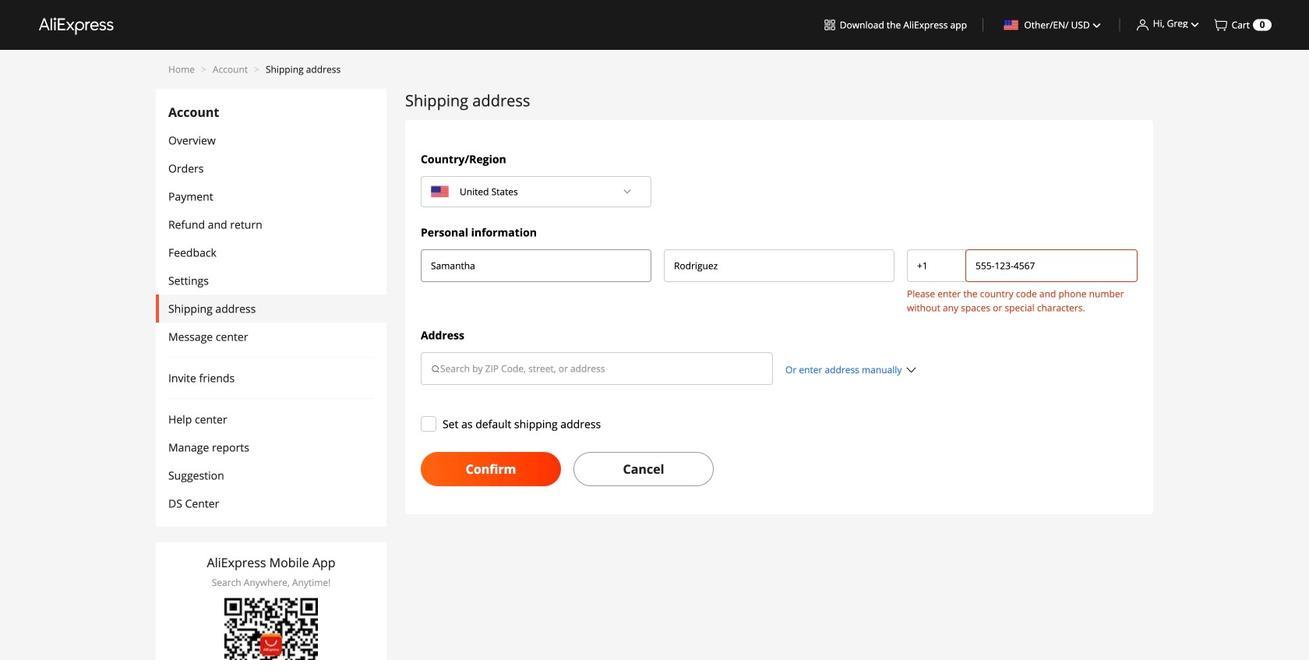 Task type: vqa. For each thing, say whether or not it's contained in the screenshot.
Last name* "Field"
yes



Task type: describe. For each thing, give the bounding box(es) containing it.
search image
[[431, 364, 440, 374]]

First name* field
[[431, 258, 642, 274]]

Mobile number* field
[[976, 258, 1128, 274]]



Task type: locate. For each thing, give the bounding box(es) containing it.
grid
[[415, 151, 1144, 486]]

1 row from the top
[[415, 249, 1144, 315]]

1 vertical spatial row
[[415, 352, 1144, 398]]

arrow down image
[[623, 187, 632, 196]]

row
[[415, 249, 1144, 315], [415, 352, 1144, 398]]

2 row from the top
[[415, 352, 1144, 398]]

None field
[[918, 258, 957, 274]]

0 vertical spatial row
[[415, 249, 1144, 315]]

Search by ZIP Code, street, or address field
[[440, 361, 763, 377]]

Last name* field
[[674, 258, 885, 274]]



